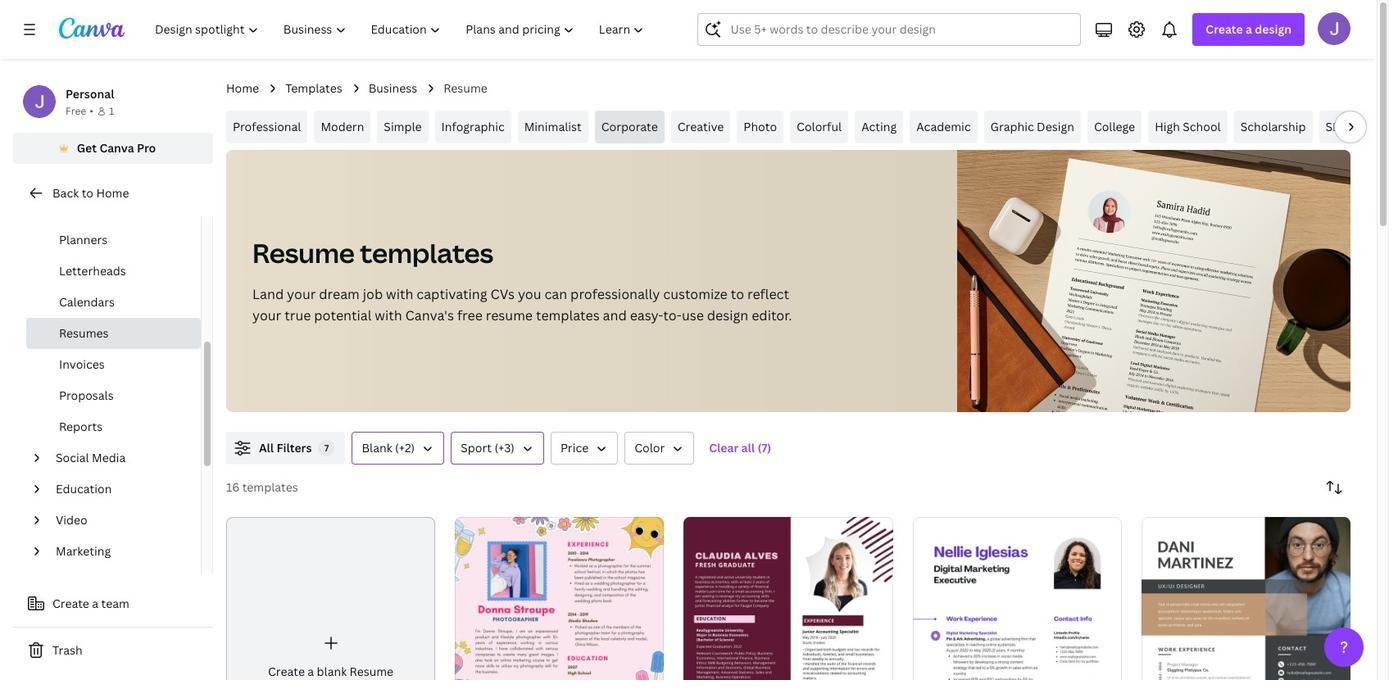 Task type: vqa. For each thing, say whether or not it's contained in the screenshot.
a associated with team
yes



Task type: describe. For each thing, give the bounding box(es) containing it.
sport (+3)
[[461, 440, 515, 456]]

clear all (7)
[[709, 440, 772, 456]]

Sort by button
[[1318, 471, 1351, 504]]

jacob simon image
[[1318, 12, 1351, 45]]

purple white bold modern digital marketer cv image
[[913, 517, 1122, 680]]

home link
[[226, 80, 259, 98]]

to inside back to home 'link'
[[82, 185, 93, 201]]

back to home
[[52, 185, 129, 201]]

graphic design
[[991, 119, 1075, 134]]

business
[[369, 80, 417, 96]]

invoices link
[[26, 349, 201, 380]]

a for blank
[[308, 664, 314, 680]]

modern link
[[314, 111, 371, 143]]

2 vertical spatial resume
[[350, 664, 394, 680]]

college
[[1094, 119, 1136, 134]]

planners
[[59, 232, 108, 248]]

create a blank resume
[[268, 664, 394, 680]]

free
[[66, 104, 86, 118]]

proposals link
[[26, 380, 201, 412]]

blank
[[362, 440, 392, 456]]

a for design
[[1246, 21, 1253, 37]]

16
[[226, 480, 240, 495]]

create a team button
[[13, 588, 213, 621]]

college link
[[1088, 111, 1142, 143]]

create a blank resume link
[[226, 517, 435, 680]]

free
[[457, 307, 483, 325]]

create for create a blank resume
[[268, 664, 305, 680]]

1
[[109, 104, 114, 118]]

potential
[[314, 307, 372, 325]]

sport
[[461, 440, 492, 456]]

photo link
[[737, 111, 784, 143]]

education
[[56, 481, 112, 497]]

canva
[[100, 140, 134, 156]]

back to home link
[[13, 177, 213, 210]]

graphic design link
[[984, 111, 1081, 143]]

professional
[[233, 119, 301, 134]]

colorful
[[797, 119, 842, 134]]

price button
[[551, 432, 618, 465]]

marketing link
[[49, 536, 191, 567]]

team
[[101, 596, 129, 612]]

academic link
[[910, 111, 978, 143]]

brown and black professional corporate resume job cv image
[[1142, 517, 1351, 680]]

get canva pro button
[[13, 133, 213, 164]]

professionally
[[571, 285, 660, 303]]

top level navigation element
[[144, 13, 659, 46]]

simple link
[[377, 111, 428, 143]]

job
[[363, 285, 383, 303]]

clear
[[709, 440, 739, 456]]

design
[[1037, 119, 1075, 134]]

(7)
[[758, 440, 772, 456]]

all
[[259, 440, 274, 456]]

marketing
[[56, 544, 111, 559]]

calendars
[[59, 294, 115, 310]]

get canva pro
[[77, 140, 156, 156]]

photo
[[744, 119, 777, 134]]

all filters
[[259, 440, 312, 456]]

1 horizontal spatial your
[[287, 285, 316, 303]]

social media
[[56, 450, 126, 466]]

true
[[285, 307, 311, 325]]

create a design
[[1206, 21, 1292, 37]]

high
[[1155, 119, 1180, 134]]

use
[[682, 307, 704, 325]]

video link
[[49, 505, 191, 536]]

7
[[324, 442, 329, 454]]

can
[[545, 285, 567, 303]]

resume for resume templates
[[252, 235, 355, 271]]

resume templates
[[252, 235, 494, 271]]

reports link
[[26, 412, 201, 443]]

modern
[[321, 119, 364, 134]]

create a team
[[52, 596, 129, 612]]

pink pastel photographer resume image
[[455, 517, 664, 680]]

design inside dropdown button
[[1255, 21, 1292, 37]]

land your dream job with captivating cvs you can professionally customize to reflect your true potential with canva's free resume templates and easy-to-use design editor.
[[252, 285, 792, 325]]

create a blank resume element
[[226, 517, 435, 680]]

blank
[[317, 664, 347, 680]]

video
[[56, 512, 87, 528]]

templates inside land your dream job with captivating cvs you can professionally customize to reflect your true potential with canva's free resume templates and easy-to-use design editor.
[[536, 307, 600, 325]]

planners link
[[26, 225, 201, 256]]

graphs link
[[26, 193, 201, 225]]

purple white simple fresh graduate resume image
[[684, 517, 893, 680]]

to-
[[663, 307, 682, 325]]



Task type: locate. For each thing, give the bounding box(es) containing it.
0 horizontal spatial home
[[96, 185, 129, 201]]

1 horizontal spatial a
[[308, 664, 314, 680]]

0 vertical spatial home
[[226, 80, 259, 96]]

seek link
[[1319, 111, 1361, 143]]

0 vertical spatial your
[[287, 285, 316, 303]]

your up true
[[287, 285, 316, 303]]

create
[[1206, 21, 1243, 37], [52, 596, 89, 612], [268, 664, 305, 680]]

home up professional
[[226, 80, 259, 96]]

1 vertical spatial with
[[375, 307, 402, 325]]

2 vertical spatial create
[[268, 664, 305, 680]]

templates for 16 templates
[[242, 480, 298, 495]]

your
[[287, 285, 316, 303], [252, 307, 281, 325]]

resume up land
[[252, 235, 355, 271]]

None search field
[[698, 13, 1082, 46]]

filters
[[277, 440, 312, 456]]

infographic
[[442, 119, 505, 134]]

media
[[92, 450, 126, 466]]

minimalist
[[524, 119, 582, 134]]

0 horizontal spatial templates
[[242, 480, 298, 495]]

infographic link
[[435, 111, 511, 143]]

1 vertical spatial to
[[731, 285, 744, 303]]

minimalist link
[[518, 111, 588, 143]]

a for team
[[92, 596, 98, 612]]

color
[[635, 440, 665, 456]]

7 filter options selected element
[[318, 440, 335, 457]]

resume
[[444, 80, 488, 96], [252, 235, 355, 271], [350, 664, 394, 680]]

school
[[1183, 119, 1221, 134]]

invoices
[[59, 357, 105, 372]]

creative
[[678, 119, 724, 134]]

to left reflect
[[731, 285, 744, 303]]

resume up infographic
[[444, 80, 488, 96]]

clear all (7) button
[[701, 432, 780, 465]]

templates
[[360, 235, 494, 271], [536, 307, 600, 325], [242, 480, 298, 495]]

templates for resume templates
[[360, 235, 494, 271]]

captivating
[[417, 285, 487, 303]]

home inside 'link'
[[96, 185, 129, 201]]

with down job
[[375, 307, 402, 325]]

0 horizontal spatial your
[[252, 307, 281, 325]]

1 vertical spatial create
[[52, 596, 89, 612]]

letterheads link
[[26, 256, 201, 287]]

Search search field
[[731, 14, 1071, 45]]

a inside dropdown button
[[1246, 21, 1253, 37]]

(+2)
[[395, 440, 415, 456]]

•
[[90, 104, 93, 118]]

all
[[742, 440, 755, 456]]

social media link
[[49, 443, 191, 474]]

social
[[56, 450, 89, 466]]

0 vertical spatial resume
[[444, 80, 488, 96]]

1 horizontal spatial templates
[[360, 235, 494, 271]]

1 horizontal spatial design
[[1255, 21, 1292, 37]]

0 vertical spatial with
[[386, 285, 414, 303]]

with right job
[[386, 285, 414, 303]]

0 vertical spatial to
[[82, 185, 93, 201]]

resume
[[486, 307, 533, 325]]

2 horizontal spatial a
[[1246, 21, 1253, 37]]

1 vertical spatial templates
[[536, 307, 600, 325]]

creative link
[[671, 111, 731, 143]]

proposals
[[59, 388, 114, 403]]

templates
[[285, 80, 342, 96]]

to inside land your dream job with captivating cvs you can professionally customize to reflect your true potential with canva's free resume templates and easy-to-use design editor.
[[731, 285, 744, 303]]

create a design button
[[1193, 13, 1305, 46]]

2 vertical spatial a
[[308, 664, 314, 680]]

0 vertical spatial templates
[[360, 235, 494, 271]]

simple
[[384, 119, 422, 134]]

2 horizontal spatial create
[[1206, 21, 1243, 37]]

high school link
[[1149, 111, 1228, 143]]

home down "get canva pro" button
[[96, 185, 129, 201]]

back
[[52, 185, 79, 201]]

1 horizontal spatial to
[[731, 285, 744, 303]]

a inside button
[[92, 596, 98, 612]]

(+3)
[[495, 440, 515, 456]]

0 horizontal spatial to
[[82, 185, 93, 201]]

graphic
[[991, 119, 1034, 134]]

resume right blank in the left bottom of the page
[[350, 664, 394, 680]]

resume for resume
[[444, 80, 488, 96]]

scholarship
[[1241, 119, 1306, 134]]

create for create a team
[[52, 596, 89, 612]]

with
[[386, 285, 414, 303], [375, 307, 402, 325]]

design left jacob simon icon
[[1255, 21, 1292, 37]]

1 vertical spatial a
[[92, 596, 98, 612]]

0 horizontal spatial design
[[707, 307, 749, 325]]

colorful link
[[790, 111, 849, 143]]

1 vertical spatial home
[[96, 185, 129, 201]]

2 vertical spatial templates
[[242, 480, 298, 495]]

price
[[561, 440, 589, 456]]

scholarship link
[[1234, 111, 1313, 143]]

and
[[603, 307, 627, 325]]

create inside dropdown button
[[1206, 21, 1243, 37]]

corporate
[[602, 119, 658, 134]]

design
[[1255, 21, 1292, 37], [707, 307, 749, 325]]

0 vertical spatial a
[[1246, 21, 1253, 37]]

1 vertical spatial resume
[[252, 235, 355, 271]]

sport (+3) button
[[451, 432, 544, 465]]

a
[[1246, 21, 1253, 37], [92, 596, 98, 612], [308, 664, 314, 680]]

academic
[[917, 119, 971, 134]]

templates down can
[[536, 307, 600, 325]]

trash
[[52, 643, 82, 658]]

blank (+2)
[[362, 440, 415, 456]]

pro
[[137, 140, 156, 156]]

dream
[[319, 285, 360, 303]]

personal
[[66, 86, 114, 102]]

0 vertical spatial design
[[1255, 21, 1292, 37]]

templates right 16
[[242, 480, 298, 495]]

reflect
[[748, 285, 790, 303]]

create inside button
[[52, 596, 89, 612]]

seek
[[1326, 119, 1354, 134]]

0 horizontal spatial create
[[52, 596, 89, 612]]

to right back
[[82, 185, 93, 201]]

corporate link
[[595, 111, 665, 143]]

cvs
[[491, 285, 515, 303]]

business link
[[369, 80, 417, 98]]

trash link
[[13, 635, 213, 667]]

free •
[[66, 104, 93, 118]]

1 vertical spatial design
[[707, 307, 749, 325]]

calendars link
[[26, 287, 201, 318]]

design right use
[[707, 307, 749, 325]]

professional link
[[226, 111, 308, 143]]

editor.
[[752, 307, 792, 325]]

1 vertical spatial your
[[252, 307, 281, 325]]

0 horizontal spatial a
[[92, 596, 98, 612]]

1 horizontal spatial home
[[226, 80, 259, 96]]

high school
[[1155, 119, 1221, 134]]

1 horizontal spatial create
[[268, 664, 305, 680]]

16 templates
[[226, 480, 298, 495]]

you
[[518, 285, 541, 303]]

templates up captivating
[[360, 235, 494, 271]]

2 horizontal spatial templates
[[536, 307, 600, 325]]

letterheads
[[59, 263, 126, 279]]

0 vertical spatial create
[[1206, 21, 1243, 37]]

blank (+2) button
[[352, 432, 444, 465]]

create for create a design
[[1206, 21, 1243, 37]]

design inside land your dream job with captivating cvs you can professionally customize to reflect your true potential with canva's free resume templates and easy-to-use design editor.
[[707, 307, 749, 325]]

your down land
[[252, 307, 281, 325]]

acting link
[[855, 111, 904, 143]]



